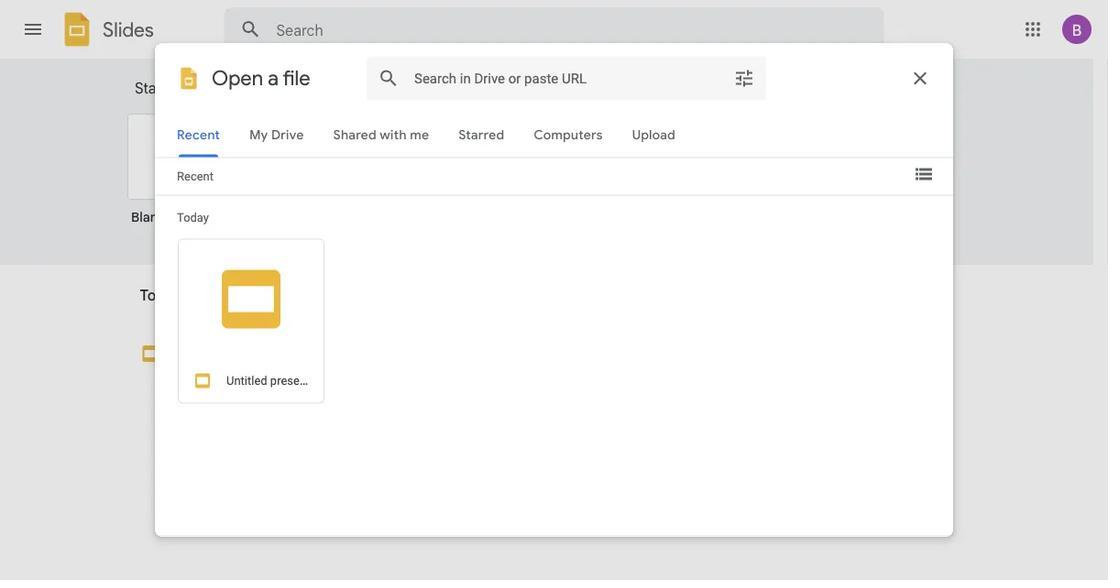 Task type: vqa. For each thing, say whether or not it's contained in the screenshot.
bottommost paragraph
no



Task type: locate. For each thing, give the bounding box(es) containing it.
2 today from the top
[[140, 293, 176, 309]]

1 today from the top
[[140, 286, 182, 304]]

slides link
[[59, 11, 154, 51]]

by
[[299, 227, 312, 242]]

None search field
[[224, 7, 884, 51]]

start a new presentation heading
[[135, 59, 743, 117]]

template gallery
[[755, 79, 859, 95]]

made
[[315, 227, 348, 242]]

blank option
[[127, 114, 280, 238]]

template gallery button
[[743, 71, 900, 104]]

option
[[295, 114, 448, 244], [463, 114, 615, 238], [631, 114, 783, 238], [799, 114, 951, 238], [125, 257, 950, 580]]

presentation
[[214, 79, 298, 97]]

search image
[[232, 11, 269, 48]]

today
[[140, 286, 182, 304], [140, 293, 176, 309]]

a
[[171, 79, 179, 97]]

by made to stick
[[299, 227, 393, 242]]



Task type: describe. For each thing, give the bounding box(es) containing it.
slides
[[103, 17, 154, 42]]

option containing by
[[295, 114, 448, 244]]

template
[[755, 79, 812, 95]]

today inside heading
[[140, 286, 182, 304]]

blank list box
[[127, 110, 971, 266]]

stick
[[365, 227, 393, 242]]

today heading
[[125, 265, 493, 324]]

new
[[183, 79, 210, 97]]

to
[[351, 227, 362, 242]]

made to stick link
[[315, 227, 393, 242]]

gallery
[[816, 79, 859, 95]]

untitled presentation google slides element
[[188, 344, 563, 363]]

blank
[[131, 209, 165, 225]]

start a new presentation
[[135, 79, 298, 97]]

start
[[135, 79, 167, 97]]



